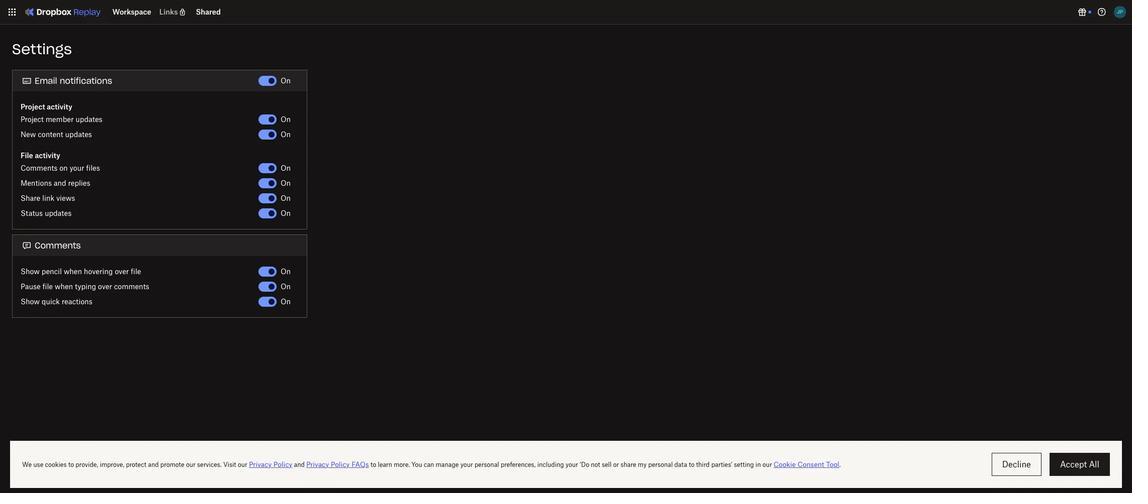Task type: vqa. For each thing, say whether or not it's contained in the screenshot.
Show quick reactions's Show
yes



Task type: locate. For each thing, give the bounding box(es) containing it.
share link views
[[21, 194, 75, 203]]

updates for new content updates
[[65, 131, 92, 139]]

10 on from the top
[[281, 298, 291, 307]]

project
[[21, 103, 45, 111], [21, 115, 44, 124]]

link
[[42, 194, 54, 203]]

on for share link views
[[281, 194, 291, 203]]

workspace link
[[112, 8, 151, 17], [112, 8, 151, 16]]

project activity
[[21, 103, 72, 111]]

when
[[64, 268, 82, 276], [55, 283, 73, 291]]

over down hovering
[[98, 283, 112, 291]]

project for project member updates
[[21, 115, 44, 124]]

files
[[86, 164, 100, 173]]

1 project from the top
[[21, 103, 45, 111]]

show up pause
[[21, 268, 40, 276]]

8 on from the top
[[281, 268, 291, 276]]

7 on from the top
[[281, 209, 291, 218]]

file
[[131, 268, 141, 276], [43, 283, 53, 291]]

on for status updates
[[281, 209, 291, 218]]

1 horizontal spatial file
[[131, 268, 141, 276]]

1 vertical spatial comments
[[35, 241, 81, 251]]

5 on from the top
[[281, 179, 291, 188]]

new content updates
[[21, 131, 92, 139]]

on for project member updates
[[281, 115, 291, 124]]

1 vertical spatial updates
[[65, 131, 92, 139]]

settings
[[12, 40, 72, 58]]

updates down project member updates
[[65, 131, 92, 139]]

jp button
[[1112, 4, 1128, 20]]

4 on from the top
[[281, 164, 291, 173]]

show for show pencil when hovering over file
[[21, 268, 40, 276]]

comments on your files
[[21, 164, 100, 173]]

shared link
[[196, 8, 221, 17], [196, 8, 221, 16]]

1 vertical spatial activity
[[35, 152, 60, 160]]

1 on from the top
[[281, 77, 291, 85]]

replay logo - go to homepage image
[[20, 4, 104, 20]]

jp
[[1117, 9, 1123, 15]]

email notifications
[[35, 76, 112, 86]]

hovering
[[84, 268, 113, 276]]

0 vertical spatial show
[[21, 268, 40, 276]]

2 on from the top
[[281, 115, 291, 124]]

when up pause file when typing over comments
[[64, 268, 82, 276]]

9 on from the top
[[281, 283, 291, 291]]

1 vertical spatial show
[[21, 298, 40, 307]]

status updates
[[21, 209, 72, 218]]

activity up comments on your files
[[35, 152, 60, 160]]

over
[[115, 268, 129, 276], [98, 283, 112, 291]]

activity for project activity
[[47, 103, 72, 111]]

when up show quick reactions
[[55, 283, 73, 291]]

on for mentions and replies
[[281, 179, 291, 188]]

pencil
[[42, 268, 62, 276]]

mentions and replies
[[21, 179, 90, 188]]

comments
[[21, 164, 58, 173], [35, 241, 81, 251]]

file up comments in the bottom left of the page
[[131, 268, 141, 276]]

activity
[[47, 103, 72, 111], [35, 152, 60, 160]]

1 vertical spatial when
[[55, 283, 73, 291]]

over up comments in the bottom left of the page
[[115, 268, 129, 276]]

2 show from the top
[[21, 298, 40, 307]]

comments down file activity
[[21, 164, 58, 173]]

0 horizontal spatial over
[[98, 283, 112, 291]]

updates
[[76, 115, 102, 124], [65, 131, 92, 139], [45, 209, 72, 218]]

1 vertical spatial file
[[43, 283, 53, 291]]

2 project from the top
[[21, 115, 44, 124]]

show
[[21, 268, 40, 276], [21, 298, 40, 307]]

activity up member
[[47, 103, 72, 111]]

updates for project member updates
[[76, 115, 102, 124]]

6 on from the top
[[281, 194, 291, 203]]

0 vertical spatial activity
[[47, 103, 72, 111]]

1 vertical spatial over
[[98, 283, 112, 291]]

3 on from the top
[[281, 131, 291, 139]]

2 vertical spatial updates
[[45, 209, 72, 218]]

over for hovering
[[115, 268, 129, 276]]

1 horizontal spatial over
[[115, 268, 129, 276]]

0 vertical spatial updates
[[76, 115, 102, 124]]

shared
[[196, 8, 221, 16]]

0 vertical spatial over
[[115, 268, 129, 276]]

quick
[[42, 298, 60, 307]]

show down pause
[[21, 298, 40, 307]]

on
[[281, 77, 291, 85], [281, 115, 291, 124], [281, 131, 291, 139], [281, 164, 291, 173], [281, 179, 291, 188], [281, 194, 291, 203], [281, 209, 291, 218], [281, 268, 291, 276], [281, 283, 291, 291], [281, 298, 291, 307]]

typing
[[75, 283, 96, 291]]

file up quick
[[43, 283, 53, 291]]

1 show from the top
[[21, 268, 40, 276]]

updates right member
[[76, 115, 102, 124]]

your
[[70, 164, 84, 173]]

0 vertical spatial when
[[64, 268, 82, 276]]

comments up pencil
[[35, 241, 81, 251]]

0 horizontal spatial file
[[43, 283, 53, 291]]

1 vertical spatial project
[[21, 115, 44, 124]]

updates down views at left
[[45, 209, 72, 218]]

0 vertical spatial project
[[21, 103, 45, 111]]

views
[[56, 194, 75, 203]]

email
[[35, 76, 57, 86]]

pause
[[21, 283, 41, 291]]

0 vertical spatial comments
[[21, 164, 58, 173]]



Task type: describe. For each thing, give the bounding box(es) containing it.
project member updates
[[21, 115, 102, 124]]

show for show quick reactions
[[21, 298, 40, 307]]

on for pause file when typing over comments
[[281, 283, 291, 291]]

what's new in replay? image
[[1076, 6, 1088, 18]]

file
[[21, 152, 33, 160]]

notifications
[[60, 76, 112, 86]]

over for typing
[[98, 283, 112, 291]]

replies
[[68, 179, 90, 188]]

project for project activity
[[21, 103, 45, 111]]

show pencil when hovering over file
[[21, 268, 141, 276]]

mentions
[[21, 179, 52, 188]]

show quick reactions
[[21, 298, 92, 307]]

member
[[46, 115, 74, 124]]

reactions
[[62, 298, 92, 307]]

pause file when typing over comments
[[21, 283, 149, 291]]

when for typing
[[55, 283, 73, 291]]

and
[[54, 179, 66, 188]]

on for show pencil when hovering over file
[[281, 268, 291, 276]]

share
[[21, 194, 40, 203]]

activity for file activity
[[35, 152, 60, 160]]

comments for comments on your files
[[21, 164, 58, 173]]

on for show quick reactions
[[281, 298, 291, 307]]

file activity
[[21, 152, 60, 160]]

when for hovering
[[64, 268, 82, 276]]

status
[[21, 209, 43, 218]]

on for comments on your files
[[281, 164, 291, 173]]

new
[[21, 131, 36, 139]]

workspace
[[112, 8, 151, 16]]

on
[[59, 164, 68, 173]]

content
[[38, 131, 63, 139]]

comments for comments
[[35, 241, 81, 251]]

0 vertical spatial file
[[131, 268, 141, 276]]

comments
[[114, 283, 149, 291]]

on for new content updates
[[281, 131, 291, 139]]

links
[[159, 8, 178, 16]]



